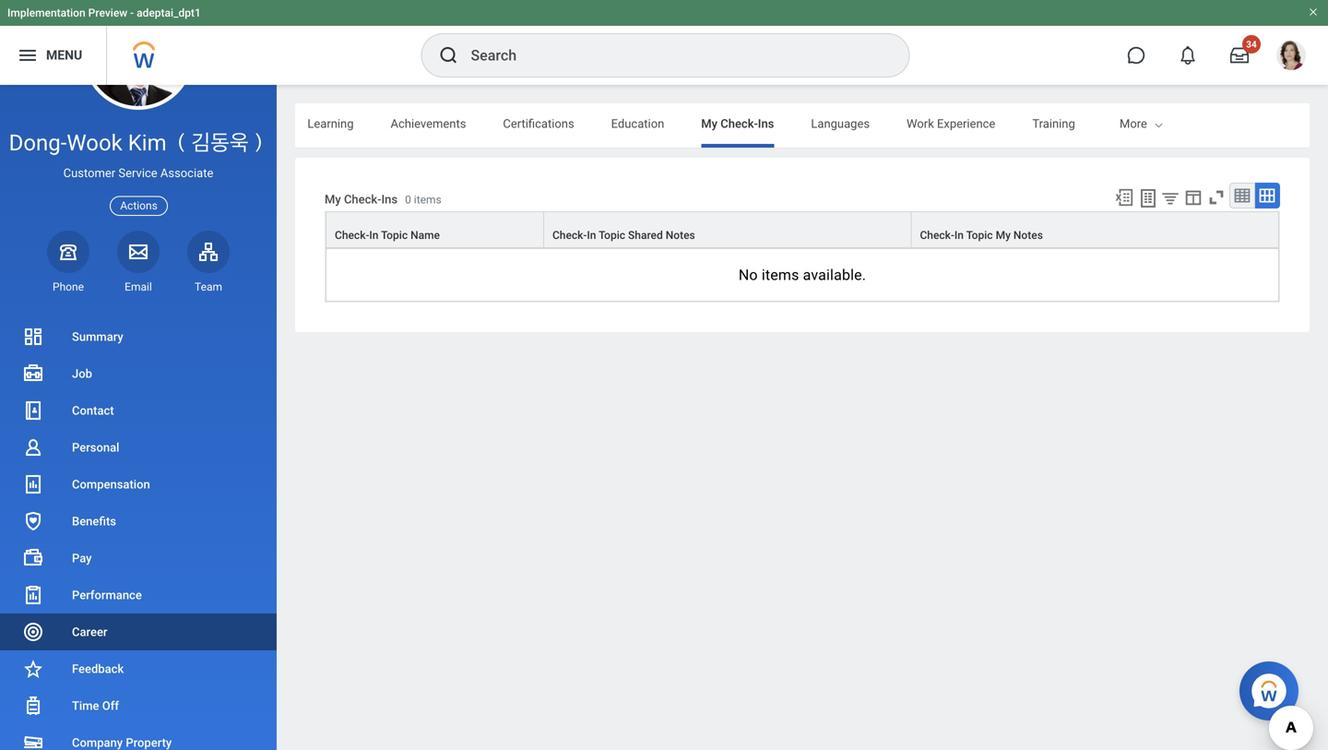 Task type: vqa. For each thing, say whether or not it's contained in the screenshot.
the left 'Item'
no



Task type: describe. For each thing, give the bounding box(es) containing it.
languages
[[812, 117, 870, 131]]

property
[[126, 736, 172, 750]]

ins for my check-ins 0 items
[[382, 192, 398, 206]]

expand table image
[[1259, 186, 1277, 205]]

check- for check-in topic shared notes
[[553, 229, 587, 242]]

export to worksheets image
[[1138, 187, 1160, 209]]

feedback image
[[22, 658, 44, 680]]

certifications
[[503, 117, 575, 131]]

company property link
[[0, 724, 277, 750]]

email
[[125, 280, 152, 293]]

34
[[1247, 39, 1258, 50]]

associate
[[160, 166, 214, 180]]

job
[[72, 367, 92, 381]]

achievements
[[391, 117, 466, 131]]

my check-ins 0 items
[[325, 192, 442, 206]]

export to excel image
[[1115, 187, 1135, 208]]

notes for check-in topic my notes
[[1014, 229, 1044, 242]]

phone dong-wook kim （김동욱） element
[[47, 279, 90, 294]]

contact image
[[22, 400, 44, 422]]

shared
[[629, 229, 663, 242]]

compensation link
[[0, 466, 277, 503]]

time
[[72, 699, 99, 713]]

dong-
[[9, 130, 67, 156]]

check-in topic name
[[335, 229, 440, 242]]

pay
[[72, 551, 92, 565]]

topic for name
[[381, 229, 408, 242]]

work
[[907, 117, 935, 131]]

name
[[411, 229, 440, 242]]

my inside check-in topic my notes popup button
[[996, 229, 1011, 242]]

search image
[[438, 44, 460, 66]]

personal image
[[22, 437, 44, 459]]

my for my check-ins
[[702, 117, 718, 131]]

benefits
[[72, 514, 116, 528]]

personal link
[[0, 429, 277, 466]]

feedback
[[72, 662, 124, 676]]

career
[[72, 625, 108, 639]]

tab list containing learning
[[0, 103, 1076, 148]]

dong-wook kim （김동욱）
[[9, 130, 268, 156]]

topic for my
[[967, 229, 994, 242]]

menu banner
[[0, 0, 1329, 85]]

job link
[[0, 355, 277, 392]]

row containing check-in topic name
[[326, 211, 1280, 248]]

pay link
[[0, 540, 277, 577]]

work experience
[[907, 117, 996, 131]]

time off
[[72, 699, 119, 713]]

in for shared
[[587, 229, 597, 242]]

justify image
[[17, 44, 39, 66]]

time off image
[[22, 695, 44, 717]]

education
[[612, 117, 665, 131]]

Search Workday  search field
[[471, 35, 872, 76]]

actions button
[[110, 196, 168, 216]]

summary image
[[22, 326, 44, 348]]

close environment banner image
[[1309, 6, 1320, 18]]

email dong-wook kim （김동욱） element
[[117, 279, 160, 294]]

career image
[[22, 621, 44, 643]]

check-in topic my notes
[[921, 229, 1044, 242]]

feedback link
[[0, 651, 277, 688]]

customer service associate
[[63, 166, 214, 180]]

items inside my check-ins 0 items
[[414, 193, 442, 206]]

phone button
[[47, 231, 90, 294]]

implementation
[[7, 6, 86, 19]]

no
[[739, 266, 758, 284]]

in for name
[[370, 229, 379, 242]]

mail image
[[127, 241, 150, 263]]



Task type: locate. For each thing, give the bounding box(es) containing it.
2 in from the left
[[587, 229, 597, 242]]

no items available.
[[739, 266, 867, 284]]

performance
[[72, 588, 142, 602]]

training
[[1033, 117, 1076, 131]]

job image
[[22, 363, 44, 385]]

email button
[[117, 231, 160, 294]]

my check-ins
[[702, 117, 775, 131]]

tab list
[[0, 103, 1076, 148]]

0 horizontal spatial topic
[[381, 229, 408, 242]]

0 horizontal spatial notes
[[666, 229, 696, 242]]

check- inside popup button
[[553, 229, 587, 242]]

items right no
[[762, 266, 800, 284]]

ins
[[758, 117, 775, 131], [382, 192, 398, 206]]

select to filter grid data image
[[1161, 188, 1181, 208]]

check-in topic shared notes
[[553, 229, 696, 242]]

2 horizontal spatial topic
[[967, 229, 994, 242]]

0 vertical spatial my
[[702, 117, 718, 131]]

inbox large image
[[1231, 46, 1250, 65]]

notes for check-in topic shared notes
[[666, 229, 696, 242]]

more
[[1120, 117, 1148, 131]]

contact link
[[0, 392, 277, 429]]

1 vertical spatial my
[[325, 192, 341, 206]]

implementation preview -   adeptai_dpt1
[[7, 6, 201, 19]]

benefits image
[[22, 510, 44, 532]]

1 horizontal spatial notes
[[1014, 229, 1044, 242]]

toolbar
[[1107, 183, 1281, 211]]

actions
[[120, 199, 158, 212]]

ins inside tab list
[[758, 117, 775, 131]]

time off link
[[0, 688, 277, 724]]

check- for check-in topic my notes
[[921, 229, 955, 242]]

check-
[[721, 117, 758, 131], [344, 192, 382, 206], [335, 229, 370, 242], [553, 229, 587, 242], [921, 229, 955, 242]]

0 vertical spatial items
[[414, 193, 442, 206]]

click to view/edit grid preferences image
[[1184, 187, 1204, 208]]

items right 0
[[414, 193, 442, 206]]

profile logan mcneil image
[[1277, 41, 1307, 74]]

my for my check-ins 0 items
[[325, 192, 341, 206]]

in inside popup button
[[587, 229, 597, 242]]

fullscreen image
[[1207, 187, 1227, 208]]

items
[[414, 193, 442, 206], [762, 266, 800, 284]]

topic inside check-in topic shared notes popup button
[[599, 229, 626, 242]]

notifications large image
[[1179, 46, 1198, 65]]

0 horizontal spatial in
[[370, 229, 379, 242]]

preview
[[88, 6, 128, 19]]

ins left languages
[[758, 117, 775, 131]]

（김동욱）
[[172, 130, 268, 156]]

menu button
[[0, 26, 106, 85]]

topic
[[381, 229, 408, 242], [599, 229, 626, 242], [967, 229, 994, 242]]

service
[[119, 166, 158, 180]]

0 horizontal spatial ins
[[382, 192, 398, 206]]

benefits link
[[0, 503, 277, 540]]

wook
[[67, 130, 123, 156]]

team dong-wook kim （김동욱） element
[[187, 279, 230, 294]]

check-in topic shared notes button
[[544, 212, 911, 247]]

topic inside check-in topic my notes popup button
[[967, 229, 994, 242]]

1 notes from the left
[[666, 229, 696, 242]]

phone
[[53, 280, 84, 293]]

adeptai_dpt1
[[137, 6, 201, 19]]

my
[[702, 117, 718, 131], [325, 192, 341, 206], [996, 229, 1011, 242]]

ins for my check-ins
[[758, 117, 775, 131]]

career link
[[0, 614, 277, 651]]

company property image
[[22, 732, 44, 750]]

1 topic from the left
[[381, 229, 408, 242]]

2 horizontal spatial in
[[955, 229, 964, 242]]

notes
[[666, 229, 696, 242], [1014, 229, 1044, 242]]

2 topic from the left
[[599, 229, 626, 242]]

0 vertical spatial ins
[[758, 117, 775, 131]]

1 vertical spatial items
[[762, 266, 800, 284]]

phone image
[[55, 241, 81, 263]]

list
[[0, 318, 277, 750]]

2 horizontal spatial my
[[996, 229, 1011, 242]]

topic for shared
[[599, 229, 626, 242]]

view team image
[[197, 241, 220, 263]]

1 horizontal spatial my
[[702, 117, 718, 131]]

check-in topic name button
[[327, 212, 544, 247]]

team link
[[187, 231, 230, 294]]

company
[[72, 736, 123, 750]]

performance image
[[22, 584, 44, 606]]

3 in from the left
[[955, 229, 964, 242]]

available.
[[803, 266, 867, 284]]

-
[[130, 6, 134, 19]]

pay image
[[22, 547, 44, 569]]

personal
[[72, 441, 119, 455]]

compensation
[[72, 478, 150, 491]]

experience
[[938, 117, 996, 131]]

in for my
[[955, 229, 964, 242]]

list containing summary
[[0, 318, 277, 750]]

1 in from the left
[[370, 229, 379, 242]]

kim
[[128, 130, 167, 156]]

compensation image
[[22, 473, 44, 496]]

notes inside popup button
[[1014, 229, 1044, 242]]

notes inside popup button
[[666, 229, 696, 242]]

3 topic from the left
[[967, 229, 994, 242]]

1 horizontal spatial items
[[762, 266, 800, 284]]

contact
[[72, 404, 114, 418]]

table image
[[1234, 186, 1252, 205]]

0 horizontal spatial items
[[414, 193, 442, 206]]

0
[[405, 193, 411, 206]]

ins left 0
[[382, 192, 398, 206]]

2 vertical spatial my
[[996, 229, 1011, 242]]

learning
[[308, 117, 354, 131]]

check-in topic my notes button
[[912, 212, 1279, 247]]

customer
[[63, 166, 116, 180]]

topic inside check-in topic name popup button
[[381, 229, 408, 242]]

1 vertical spatial ins
[[382, 192, 398, 206]]

off
[[102, 699, 119, 713]]

1 horizontal spatial topic
[[599, 229, 626, 242]]

row
[[326, 211, 1280, 248]]

summary
[[72, 330, 123, 344]]

1 horizontal spatial ins
[[758, 117, 775, 131]]

team
[[195, 280, 222, 293]]

company property
[[72, 736, 172, 750]]

navigation pane region
[[0, 0, 277, 750]]

2 notes from the left
[[1014, 229, 1044, 242]]

check- for check-in topic name
[[335, 229, 370, 242]]

0 horizontal spatial my
[[325, 192, 341, 206]]

performance link
[[0, 577, 277, 614]]

34 button
[[1220, 35, 1262, 76]]

1 horizontal spatial in
[[587, 229, 597, 242]]

menu
[[46, 48, 82, 63]]

in
[[370, 229, 379, 242], [587, 229, 597, 242], [955, 229, 964, 242]]

summary link
[[0, 318, 277, 355]]



